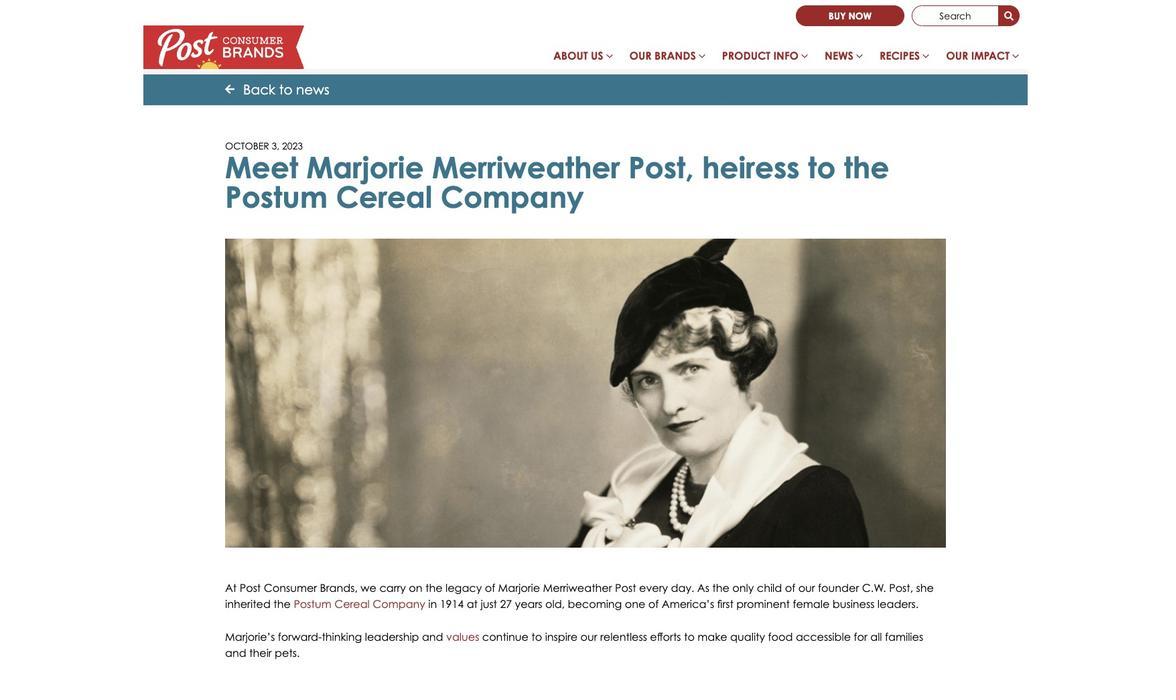 Task type: describe. For each thing, give the bounding box(es) containing it.
at
[[225, 581, 237, 595]]

1 vertical spatial postum
[[294, 597, 332, 611]]

just
[[481, 597, 498, 611]]

buy now
[[829, 10, 872, 21]]

quality
[[731, 630, 766, 644]]

founder
[[819, 581, 860, 595]]

postum cereal company in 1914 at just 27 years old, becoming one of america's first prominent female business leaders.
[[294, 597, 919, 611]]

pets.
[[275, 646, 300, 660]]

continue
[[483, 630, 529, 644]]

post, inside at post consumer brands, we carry on the legacy of marjorie merriweather post every day. as the only child of our founder c.w. post, she inherited the
[[890, 581, 914, 595]]

marjorie inside at post consumer brands, we carry on the legacy of marjorie merriweather post every day. as the only child of our founder c.w. post, she inherited the
[[499, 581, 541, 595]]

buy now link
[[796, 5, 905, 26]]

our inside at post consumer brands, we carry on the legacy of marjorie merriweather post every day. as the only child of our founder c.w. post, she inherited the
[[799, 581, 816, 595]]

becoming
[[568, 597, 622, 611]]

old,
[[546, 597, 565, 611]]

about us
[[554, 49, 604, 62]]

their
[[249, 646, 272, 660]]

one
[[625, 597, 646, 611]]

years
[[515, 597, 543, 611]]

merriweather inside october 3, 2023 meet marjorie merriweather post, heiress to the postum cereal company
[[432, 150, 621, 185]]

cereal inside october 3, 2023 meet marjorie merriweather post, heiress to the postum cereal company
[[336, 179, 433, 215]]

our for our brands
[[630, 49, 652, 62]]

to inside october 3, 2023 meet marjorie merriweather post, heiress to the postum cereal company
[[809, 150, 836, 185]]

c.w.
[[863, 581, 887, 595]]

2 horizontal spatial of
[[786, 581, 796, 595]]

1 vertical spatial cereal
[[335, 597, 370, 611]]

impact
[[972, 49, 1010, 62]]

the inside october 3, 2023 meet marjorie merriweather post, heiress to the postum cereal company
[[845, 150, 890, 185]]

legacy
[[446, 581, 482, 595]]

news
[[296, 82, 330, 98]]

marjorie's forward-thinking leadership and values
[[225, 630, 480, 644]]

only
[[733, 581, 755, 595]]

search image
[[1005, 12, 1014, 21]]

us
[[591, 49, 604, 62]]

food
[[769, 630, 793, 644]]

october 3, 2023 meet marjorie merriweather post, heiress to the postum cereal company
[[225, 140, 890, 215]]

our brands
[[630, 49, 696, 62]]

merriweather inside at post consumer brands, we carry on the legacy of marjorie merriweather post every day. as the only child of our founder c.w. post, she inherited the
[[543, 581, 613, 595]]

about us link
[[546, 42, 622, 74]]

in
[[429, 597, 437, 611]]

our for our impact
[[947, 49, 969, 62]]

business
[[833, 597, 875, 611]]

2023
[[282, 140, 303, 152]]

relentless
[[601, 630, 648, 644]]

company inside october 3, 2023 meet marjorie merriweather post, heiress to the postum cereal company
[[441, 179, 584, 215]]

back
[[243, 82, 276, 98]]

3,
[[272, 140, 280, 152]]

our impact
[[947, 49, 1010, 62]]

about
[[554, 49, 588, 62]]

we
[[361, 581, 377, 595]]

carry
[[380, 581, 406, 595]]

for
[[855, 630, 868, 644]]

brands,
[[320, 581, 358, 595]]

first
[[718, 597, 734, 611]]

leaders.
[[878, 597, 919, 611]]

1 horizontal spatial and
[[422, 630, 444, 644]]

0 horizontal spatial of
[[485, 581, 496, 595]]

recipes
[[880, 49, 921, 62]]

families
[[886, 630, 924, 644]]

1 horizontal spatial of
[[649, 597, 659, 611]]

heiress
[[703, 150, 800, 185]]

info
[[774, 49, 799, 62]]

our inside "continue to inspire our relentless efforts to make quality food accessible for all families and their pets."
[[581, 630, 598, 644]]

meet
[[225, 150, 298, 185]]

leadership
[[365, 630, 419, 644]]



Task type: vqa. For each thing, say whether or not it's contained in the screenshot.
learn more for 81%
no



Task type: locate. For each thing, give the bounding box(es) containing it.
inherited
[[225, 597, 271, 611]]

2 post from the left
[[615, 581, 637, 595]]

values link
[[447, 630, 480, 644]]

post up one
[[615, 581, 637, 595]]

efforts
[[651, 630, 682, 644]]

product info
[[723, 49, 799, 62]]

of
[[485, 581, 496, 595], [786, 581, 796, 595], [649, 597, 659, 611]]

to
[[279, 82, 293, 98], [809, 150, 836, 185], [532, 630, 543, 644], [685, 630, 695, 644]]

buy
[[829, 10, 847, 21]]

and inside "continue to inspire our relentless efforts to make quality food accessible for all families and their pets."
[[225, 646, 247, 660]]

prominent
[[737, 597, 790, 611]]

child
[[757, 581, 783, 595]]

company
[[441, 179, 584, 215], [373, 597, 426, 611]]

buy now menu item
[[796, 5, 905, 26]]

1 horizontal spatial marjorie
[[499, 581, 541, 595]]

inspire
[[546, 630, 578, 644]]

of up just
[[485, 581, 496, 595]]

and down marjorie's
[[225, 646, 247, 660]]

back to news link
[[225, 80, 330, 100]]

our brands link
[[622, 42, 715, 74]]

0 horizontal spatial our
[[581, 630, 598, 644]]

1 horizontal spatial post,
[[890, 581, 914, 595]]

1 vertical spatial our
[[581, 630, 598, 644]]

Search text field
[[913, 5, 1000, 26]]

merriweather
[[432, 150, 621, 185], [543, 581, 613, 595]]

the
[[845, 150, 890, 185], [426, 581, 443, 595], [713, 581, 730, 595], [274, 597, 291, 611]]

1 horizontal spatial company
[[441, 179, 584, 215]]

0 vertical spatial merriweather
[[432, 150, 621, 185]]

recipes link
[[872, 42, 939, 74]]

1 vertical spatial company
[[373, 597, 426, 611]]

our inside our impact link
[[947, 49, 969, 62]]

news
[[825, 49, 854, 62]]

and
[[422, 630, 444, 644], [225, 646, 247, 660]]

she
[[917, 581, 935, 595]]

make
[[698, 630, 728, 644]]

our left impact
[[947, 49, 969, 62]]

1 vertical spatial and
[[225, 646, 247, 660]]

0 horizontal spatial and
[[225, 646, 247, 660]]

our left brands
[[630, 49, 652, 62]]

our impact link
[[939, 42, 1029, 74]]

our
[[799, 581, 816, 595], [581, 630, 598, 644]]

now
[[849, 10, 872, 21]]

accessible
[[796, 630, 852, 644]]

menu
[[546, 42, 1029, 74]]

1 horizontal spatial our
[[799, 581, 816, 595]]

product info link
[[715, 42, 817, 74]]

marjorie
[[307, 150, 424, 185], [499, 581, 541, 595]]

marjorie inside october 3, 2023 meet marjorie merriweather post, heiress to the postum cereal company
[[307, 150, 424, 185]]

0 vertical spatial cereal
[[336, 179, 433, 215]]

1 horizontal spatial post
[[615, 581, 637, 595]]

values
[[447, 630, 480, 644]]

of right child
[[786, 581, 796, 595]]

of down every
[[649, 597, 659, 611]]

post up inherited
[[240, 581, 261, 595]]

postum cereal company link
[[294, 597, 426, 611]]

1 post from the left
[[240, 581, 261, 595]]

0 horizontal spatial post,
[[629, 150, 694, 185]]

1 vertical spatial marjorie
[[499, 581, 541, 595]]

continue to inspire our relentless efforts to make quality food accessible for all families and their pets.
[[225, 630, 924, 660]]

thinking
[[322, 630, 362, 644]]

1 vertical spatial post,
[[890, 581, 914, 595]]

2 our from the left
[[947, 49, 969, 62]]

our up the female
[[799, 581, 816, 595]]

day.
[[671, 581, 695, 595]]

and left values
[[422, 630, 444, 644]]

our
[[630, 49, 652, 62], [947, 49, 969, 62]]

None search field
[[913, 5, 1020, 26]]

0 horizontal spatial marjorie
[[307, 150, 424, 185]]

at post consumer brands, we carry on the legacy of marjorie merriweather post every day. as the only child of our founder c.w. post, she inherited the
[[225, 581, 935, 611]]

at
[[467, 597, 478, 611]]

menu containing about us
[[546, 42, 1029, 74]]

brands
[[655, 49, 696, 62]]

post consumer brands image
[[143, 26, 304, 69]]

arrow left image
[[225, 84, 235, 95]]

cereal
[[336, 179, 433, 215], [335, 597, 370, 611]]

postum down 3,
[[225, 179, 328, 215]]

female
[[793, 597, 830, 611]]

all
[[871, 630, 883, 644]]

as
[[698, 581, 710, 595]]

marjorie merriweather post image
[[225, 239, 947, 548]]

0 vertical spatial company
[[441, 179, 584, 215]]

america's
[[662, 597, 715, 611]]

on
[[409, 581, 423, 595]]

post,
[[629, 150, 694, 185], [890, 581, 914, 595]]

0 vertical spatial post,
[[629, 150, 694, 185]]

1 vertical spatial merriweather
[[543, 581, 613, 595]]

0 horizontal spatial post
[[240, 581, 261, 595]]

forward-
[[278, 630, 322, 644]]

0 vertical spatial our
[[799, 581, 816, 595]]

postum down consumer
[[294, 597, 332, 611]]

october
[[225, 140, 269, 152]]

0 vertical spatial postum
[[225, 179, 328, 215]]

product
[[723, 49, 771, 62]]

postum
[[225, 179, 328, 215], [294, 597, 332, 611]]

our inside our brands link
[[630, 49, 652, 62]]

0 horizontal spatial company
[[373, 597, 426, 611]]

1 horizontal spatial our
[[947, 49, 969, 62]]

back to news
[[243, 82, 330, 98]]

marjorie's
[[225, 630, 275, 644]]

consumer
[[264, 581, 317, 595]]

post, inside october 3, 2023 meet marjorie merriweather post, heiress to the postum cereal company
[[629, 150, 694, 185]]

every
[[640, 581, 669, 595]]

post
[[240, 581, 261, 595], [615, 581, 637, 595]]

27
[[500, 597, 512, 611]]

1 our from the left
[[630, 49, 652, 62]]

0 vertical spatial and
[[422, 630, 444, 644]]

0 vertical spatial marjorie
[[307, 150, 424, 185]]

postum inside october 3, 2023 meet marjorie merriweather post, heiress to the postum cereal company
[[225, 179, 328, 215]]

news link
[[817, 42, 872, 74]]

our right inspire
[[581, 630, 598, 644]]

1914
[[440, 597, 464, 611]]

0 horizontal spatial our
[[630, 49, 652, 62]]



